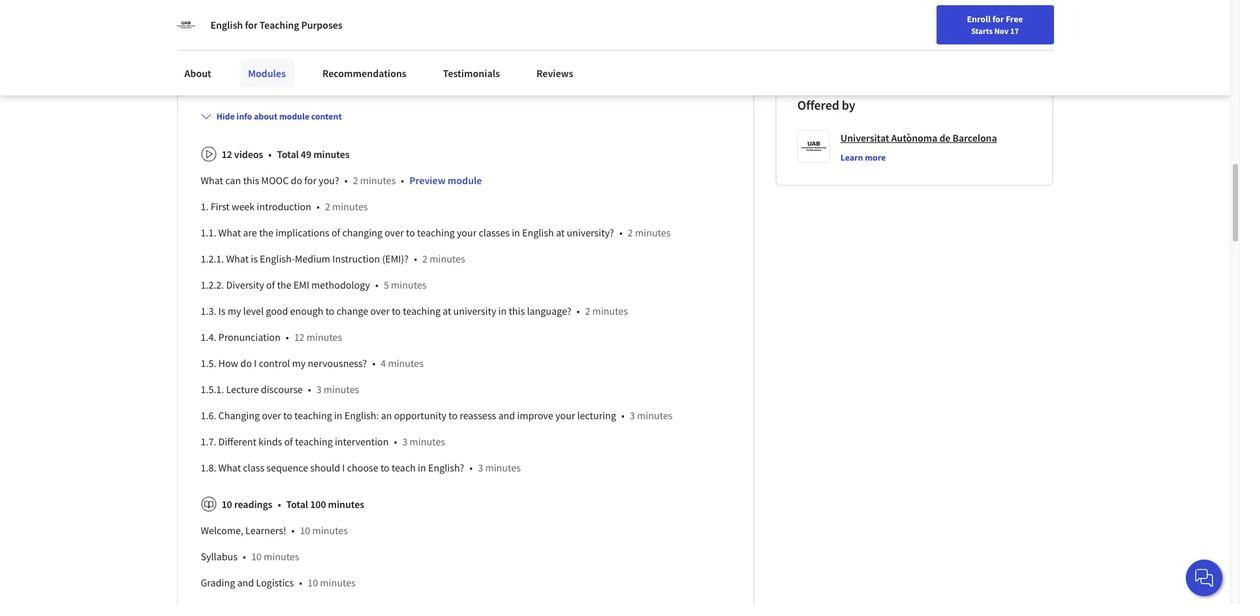 Task type: locate. For each thing, give the bounding box(es) containing it.
0 vertical spatial class
[[295, 27, 316, 40]]

free
[[1006, 13, 1024, 25]]

barcelona for universitat autònoma de barcelona 95,073 learners
[[935, 6, 974, 18]]

instructors
[[837, 51, 880, 63]]

10 down learners!
[[251, 550, 262, 563]]

analysing the critical issues (contextual, linguistic, motivational and methodological aspects). level of english. managing anxiety. improve through re-thinking your teaching to improve it. teachers' discourse. analysing real practice and choosing a particular class as a basis for later course work.
[[201, 0, 723, 40]]

(contextual,
[[322, 0, 374, 9]]

readings up learners!
[[234, 497, 273, 511]]

0 vertical spatial 12
[[222, 79, 232, 93]]

for left teaching
[[245, 18, 258, 31]]

videos inside hide info about module content region
[[234, 147, 263, 160]]

module right preview
[[448, 174, 482, 187]]

and right "reassess"
[[499, 409, 515, 422]]

purposes
[[301, 18, 343, 31]]

of right kinds on the bottom left
[[284, 435, 293, 448]]

1. first week introduction • 2 minutes
[[201, 200, 368, 213]]

2 vertical spatial 12
[[294, 330, 305, 343]]

and down "syllabus • 10 minutes"
[[237, 576, 254, 589]]

1.
[[201, 200, 209, 213]]

of
[[633, 0, 642, 9], [332, 226, 340, 239], [266, 278, 275, 291], [284, 435, 293, 448]]

2 down 1.1. what are the implications of changing over to teaching your classes in english at university? • 2 minutes
[[423, 252, 428, 265]]

and down managing at the top of page
[[674, 12, 691, 25]]

readings up content
[[317, 79, 355, 93]]

1 horizontal spatial do
[[291, 174, 302, 187]]

what right 1.8.
[[219, 461, 241, 474]]

videos up can at the top left
[[234, 147, 263, 160]]

1 vertical spatial module
[[448, 174, 482, 187]]

i right should
[[342, 461, 345, 474]]

total left 100
[[286, 497, 308, 511]]

for left 'later' at left
[[362, 27, 374, 40]]

barcelona for universitat autònoma de barcelona
[[953, 131, 998, 144]]

what for 1.8.
[[219, 461, 241, 474]]

the for are
[[259, 226, 274, 239]]

12 videos
[[222, 79, 263, 93], [222, 147, 263, 160]]

• down the 'good'
[[286, 330, 289, 343]]

recommendations
[[323, 67, 407, 80]]

career
[[925, 15, 950, 27]]

1 vertical spatial improve
[[517, 409, 554, 422]]

new
[[906, 15, 923, 27]]

1 horizontal spatial this
[[509, 304, 525, 317]]

1 horizontal spatial i
[[342, 461, 345, 474]]

changing
[[343, 226, 383, 239]]

1 vertical spatial class
[[243, 461, 265, 474]]

3 right all
[[830, 51, 835, 63]]

level
[[608, 0, 631, 9]]

0 horizontal spatial this
[[243, 174, 259, 187]]

reviews
[[537, 67, 574, 80]]

• right english?
[[470, 461, 473, 474]]

10 down 100
[[300, 524, 310, 537]]

1 vertical spatial total
[[286, 497, 308, 511]]

1.1. what are the implications of changing over to teaching your classes in english at university? • 2 minutes
[[201, 226, 671, 239]]

1 vertical spatial i
[[342, 461, 345, 474]]

to left change
[[326, 304, 335, 317]]

to left "reassess"
[[449, 409, 458, 422]]

this left the language?
[[509, 304, 525, 317]]

0 vertical spatial autònoma
[[882, 6, 922, 18]]

offered
[[798, 96, 840, 113]]

of up real
[[633, 0, 642, 9]]

by
[[842, 96, 856, 113]]

100
[[310, 497, 326, 511]]

•
[[268, 147, 272, 160], [345, 174, 348, 187], [401, 174, 404, 187], [317, 200, 320, 213], [620, 226, 623, 239], [414, 252, 417, 265], [376, 278, 379, 291], [577, 304, 580, 317], [286, 330, 289, 343], [373, 356, 376, 369], [308, 383, 311, 396], [622, 409, 625, 422], [394, 435, 397, 448], [470, 461, 473, 474], [278, 497, 281, 511], [292, 524, 295, 537], [243, 550, 246, 563], [299, 576, 303, 589]]

for
[[993, 13, 1005, 25], [245, 18, 258, 31], [362, 27, 374, 40], [305, 174, 317, 187]]

0 horizontal spatial readings
[[234, 497, 273, 511]]

0 vertical spatial do
[[291, 174, 302, 187]]

nervousness?
[[308, 356, 367, 369]]

module inside region
[[448, 174, 482, 187]]

1 vertical spatial do
[[241, 356, 252, 369]]

teachers'
[[485, 12, 526, 25]]

12 videos inside hide info about module content region
[[222, 147, 263, 160]]

universitat up instructors
[[838, 6, 880, 18]]

0 vertical spatial at
[[556, 226, 565, 239]]

1.6.
[[201, 409, 216, 422]]

2 horizontal spatial english
[[981, 15, 1012, 28]]

0 horizontal spatial my
[[228, 304, 241, 317]]

total left 49
[[277, 147, 299, 160]]

2 a from the left
[[330, 27, 335, 40]]

do
[[291, 174, 302, 187], [241, 356, 252, 369]]

videos down "included"
[[234, 79, 263, 93]]

1.3.
[[201, 304, 216, 317]]

readings
[[317, 79, 355, 93], [234, 497, 273, 511]]

teaching up should
[[295, 435, 333, 448]]

1 vertical spatial 10 readings
[[222, 497, 273, 511]]

12 videos down 'what's included'
[[222, 79, 263, 93]]

1.2.2.
[[201, 278, 224, 291]]

12 videos up can at the top left
[[222, 147, 263, 160]]

• right the university?
[[620, 226, 623, 239]]

0 vertical spatial my
[[228, 304, 241, 317]]

0 vertical spatial de
[[924, 6, 933, 18]]

1.5.1.
[[201, 383, 224, 396]]

3 up teach
[[403, 435, 408, 448]]

teaching
[[384, 12, 422, 25], [417, 226, 455, 239], [403, 304, 441, 317], [295, 409, 332, 422], [295, 435, 333, 448]]

are
[[243, 226, 257, 239]]

2 vertical spatial the
[[277, 278, 292, 291]]

1 horizontal spatial 10 readings
[[304, 79, 355, 93]]

logistics
[[256, 576, 294, 589]]

chat with us image
[[1195, 568, 1215, 588]]

1 vertical spatial my
[[292, 356, 306, 369]]

1 vertical spatial de
[[940, 131, 951, 144]]

critical
[[262, 0, 291, 9]]

find
[[869, 15, 885, 27]]

0 horizontal spatial de
[[924, 6, 933, 18]]

minutes up 1.5.  how do i control my nervousness? • 4 minutes
[[307, 330, 342, 343]]

your left classes
[[457, 226, 477, 239]]

more
[[865, 151, 886, 163]]

• total 49 minutes
[[268, 147, 350, 160]]

control
[[259, 356, 290, 369]]

what left is
[[226, 252, 249, 265]]

autònoma inside the universitat autònoma de barcelona 95,073 learners
[[882, 6, 922, 18]]

0 vertical spatial 12 videos
[[222, 79, 263, 93]]

minutes right english?
[[486, 461, 521, 474]]

and
[[478, 0, 494, 9], [674, 12, 691, 25], [499, 409, 515, 422], [237, 576, 254, 589]]

intervention
[[335, 435, 389, 448]]

enroll for free starts nov 17
[[968, 13, 1024, 36]]

universitat
[[838, 6, 880, 18], [841, 131, 890, 144]]

0 horizontal spatial a
[[243, 27, 248, 40]]

improve right "reassess"
[[517, 409, 554, 422]]

1 a from the left
[[243, 27, 248, 40]]

what left are
[[219, 226, 241, 239]]

learn more
[[841, 151, 886, 163]]

1 vertical spatial analysing
[[574, 12, 617, 25]]

grading
[[201, 576, 235, 589]]

de inside the universitat autònoma de barcelona 95,073 learners
[[924, 6, 933, 18]]

for inside hide info about module content region
[[305, 174, 317, 187]]

improve
[[237, 12, 273, 25]]

improve down motivational
[[435, 12, 472, 25]]

1 vertical spatial this
[[509, 304, 525, 317]]

0 vertical spatial over
[[385, 226, 404, 239]]

at left the university?
[[556, 226, 565, 239]]

2 vertical spatial over
[[262, 409, 281, 422]]

1.2.1. what is english-medium instruction (emi)? • 2 minutes
[[201, 252, 465, 265]]

teaching up 1.7. different kinds of teaching intervention • 3 minutes
[[295, 409, 332, 422]]

a right as
[[330, 27, 335, 40]]

universitat for universitat autònoma de barcelona
[[841, 131, 890, 144]]

do right how at bottom
[[241, 356, 252, 369]]

for left you? at the top left
[[305, 174, 317, 187]]

1 horizontal spatial a
[[330, 27, 335, 40]]

0 vertical spatial total
[[277, 147, 299, 160]]

hide info about module content
[[217, 110, 342, 122]]

content
[[311, 110, 342, 122]]

1 horizontal spatial de
[[940, 131, 951, 144]]

for up "nov"
[[993, 13, 1005, 25]]

2 videos from the top
[[234, 147, 263, 160]]

0 vertical spatial readings
[[317, 79, 355, 93]]

1.5.  how do i control my nervousness? • 4 minutes
[[201, 356, 424, 369]]

aspects).
[[567, 0, 606, 9]]

in right teach
[[418, 461, 426, 474]]

a down improve
[[243, 27, 248, 40]]

0 horizontal spatial at
[[443, 304, 452, 317]]

nov
[[995, 25, 1009, 36]]

total
[[277, 147, 299, 160], [286, 497, 308, 511]]

1.5.
[[201, 356, 216, 369]]

None search field
[[186, 8, 500, 34]]

10 up content
[[304, 79, 315, 93]]

over up kinds on the bottom left
[[262, 409, 281, 422]]

0 vertical spatial this
[[243, 174, 259, 187]]

0 vertical spatial module
[[279, 110, 310, 122]]

universitat up "learn more" button
[[841, 131, 890, 144]]

about
[[185, 67, 212, 80]]

3 inside button
[[830, 51, 835, 63]]

your up 'later' at left
[[363, 12, 382, 25]]

1 vertical spatial readings
[[234, 497, 273, 511]]

0 vertical spatial barcelona
[[935, 6, 974, 18]]

0 vertical spatial the
[[245, 0, 259, 9]]

• right the language?
[[577, 304, 580, 317]]

real
[[619, 12, 635, 25]]

• left 4
[[373, 356, 376, 369]]

english for english
[[981, 15, 1012, 28]]

recommendations link
[[315, 59, 415, 88]]

english inside hide info about module content region
[[523, 226, 554, 239]]

change
[[337, 304, 369, 317]]

3 right english?
[[478, 461, 483, 474]]

de for universitat autònoma de barcelona 95,073 learners
[[924, 6, 933, 18]]

0 vertical spatial analysing
[[201, 0, 243, 9]]

classes
[[479, 226, 510, 239]]

info about module content element
[[196, 99, 731, 604]]

1 horizontal spatial english
[[523, 226, 554, 239]]

class down different
[[243, 461, 265, 474]]

1 vertical spatial barcelona
[[953, 131, 998, 144]]

choose
[[347, 461, 379, 474]]

1.2.1.
[[201, 252, 224, 265]]

universitat inside the universitat autònoma de barcelona 95,073 learners
[[838, 6, 880, 18]]

a
[[243, 27, 248, 40], [330, 27, 335, 40]]

analysing
[[201, 0, 243, 9], [574, 12, 617, 25]]

12 down 'what's included'
[[222, 79, 232, 93]]

linguistic,
[[376, 0, 418, 9]]

opportunity
[[394, 409, 447, 422]]

1 horizontal spatial class
[[295, 27, 316, 40]]

sequence
[[267, 461, 308, 474]]

the right are
[[259, 226, 274, 239]]

analysing down aspects).
[[574, 12, 617, 25]]

barcelona inside the universitat autònoma de barcelona 95,073 learners
[[935, 6, 974, 18]]

emi
[[294, 278, 310, 291]]

0 horizontal spatial module
[[279, 110, 310, 122]]

analysing up anxiety.
[[201, 0, 243, 9]]

0 horizontal spatial improve
[[435, 12, 472, 25]]

improve inside 'analysing the critical issues (contextual, linguistic, motivational and methodological aspects). level of english. managing anxiety. improve through re-thinking your teaching to improve it. teachers' discourse. analysing real practice and choosing a particular class as a basis for later course work.'
[[435, 12, 472, 25]]

teaching down linguistic,
[[384, 12, 422, 25]]

readings inside hide info about module content region
[[234, 497, 273, 511]]

0 vertical spatial universitat
[[838, 6, 880, 18]]

class inside 'analysing the critical issues (contextual, linguistic, motivational and methodological aspects). level of english. managing anxiety. improve through re-thinking your teaching to improve it. teachers' discourse. analysing real practice and choosing a particular class as a basis for later course work.'
[[295, 27, 316, 40]]

1 horizontal spatial module
[[448, 174, 482, 187]]

1 vertical spatial universitat
[[841, 131, 890, 144]]

1 vertical spatial the
[[259, 226, 274, 239]]

10 readings up learners!
[[222, 497, 273, 511]]

quiz
[[404, 79, 422, 93]]

• up teach
[[394, 435, 397, 448]]

methodology
[[312, 278, 370, 291]]

the up improve
[[245, 0, 259, 9]]

reviews link
[[529, 59, 582, 88]]

minutes down opportunity
[[410, 435, 445, 448]]

my right is
[[228, 304, 241, 317]]

0 vertical spatial improve
[[435, 12, 472, 25]]

1 vertical spatial 12 videos
[[222, 147, 263, 160]]

university
[[454, 304, 497, 317]]

1 videos from the top
[[234, 79, 263, 93]]

class left as
[[295, 27, 316, 40]]

to inside 'analysing the critical issues (contextual, linguistic, motivational and methodological aspects). level of english. managing anxiety. improve through re-thinking your teaching to improve it. teachers' discourse. analysing real practice and choosing a particular class as a basis for later course work.'
[[424, 12, 433, 25]]

1 vertical spatial videos
[[234, 147, 263, 160]]

english inside button
[[981, 15, 1012, 28]]

you?
[[319, 174, 340, 187]]

0 horizontal spatial english
[[211, 18, 243, 31]]

1.2.2.  diversity of the emi methodology • 5 minutes
[[201, 278, 427, 291]]

0 horizontal spatial 10 readings
[[222, 497, 273, 511]]

english:
[[345, 409, 379, 422]]

i
[[254, 356, 257, 369], [342, 461, 345, 474]]

what's included
[[201, 53, 271, 66]]

0 horizontal spatial analysing
[[201, 0, 243, 9]]

2 right the university?
[[628, 226, 633, 239]]

0 horizontal spatial class
[[243, 461, 265, 474]]

about
[[254, 110, 278, 122]]

autònoma for universitat autònoma de barcelona
[[892, 131, 938, 144]]

0 vertical spatial videos
[[234, 79, 263, 93]]

english for english for teaching purposes
[[211, 18, 243, 31]]

changing
[[219, 409, 260, 422]]

0 horizontal spatial i
[[254, 356, 257, 369]]

universitat autònoma de barcelona link
[[841, 130, 998, 145]]

1 vertical spatial autònoma
[[892, 131, 938, 144]]

1 horizontal spatial improve
[[517, 409, 554, 422]]

1 horizontal spatial readings
[[317, 79, 355, 93]]

module right about
[[279, 110, 310, 122]]

1.7. different kinds of teaching intervention • 3 minutes
[[201, 435, 445, 448]]

modules
[[248, 67, 286, 80]]

2 12 videos from the top
[[222, 147, 263, 160]]

my right control
[[292, 356, 306, 369]]



Task type: describe. For each thing, give the bounding box(es) containing it.
syllabus
[[201, 550, 238, 563]]

universitat autònoma de barcelona image
[[177, 16, 195, 34]]

what left can at the top left
[[201, 174, 223, 187]]

your inside 'analysing the critical issues (contextual, linguistic, motivational and methodological aspects). level of english. managing anxiety. improve through re-thinking your teaching to improve it. teachers' discourse. analysing real practice and choosing a particular class as a basis for later course work.'
[[363, 12, 382, 25]]

to left teach
[[381, 461, 390, 474]]

issues
[[293, 0, 320, 9]]

basis
[[337, 27, 360, 40]]

• total 100 minutes
[[278, 497, 364, 511]]

2 right you? at the top left
[[353, 174, 358, 187]]

view all 3 instructors button
[[798, 50, 880, 63]]

minutes right logistics
[[320, 576, 356, 589]]

minutes down the what can this mooc do for you? • 2 minutes • preview module
[[332, 200, 368, 213]]

• down you? at the top left
[[317, 200, 320, 213]]

to right change
[[392, 304, 401, 317]]

should
[[310, 461, 340, 474]]

different
[[219, 435, 257, 448]]

learners
[[913, 21, 944, 32]]

to up (emi)?
[[406, 226, 415, 239]]

hide info about module content region
[[201, 136, 731, 604]]

reassess
[[460, 409, 496, 422]]

lecturing
[[578, 409, 617, 422]]

of right diversity
[[266, 278, 275, 291]]

1.5.1. lecture discourse • 3 minutes
[[201, 383, 359, 396]]

• left 5
[[376, 278, 379, 291]]

10 readings inside hide info about module content region
[[222, 497, 273, 511]]

show notifications image
[[1055, 16, 1070, 32]]

methodological
[[496, 0, 565, 9]]

minutes right the language?
[[593, 304, 628, 317]]

medium
[[295, 252, 331, 265]]

1.7.
[[201, 435, 216, 448]]

and up it.
[[478, 0, 494, 9]]

total for total 49 minutes
[[277, 147, 299, 160]]

2 right the language?
[[585, 304, 591, 317]]

• right logistics
[[299, 576, 303, 589]]

welcome,
[[201, 524, 244, 537]]

of up 1.2.1. what is english-medium instruction (emi)? • 2 minutes
[[332, 226, 340, 239]]

re-
[[312, 12, 324, 25]]

3 right lecturing at bottom
[[630, 409, 635, 422]]

0 vertical spatial 10 readings
[[304, 79, 355, 93]]

1 vertical spatial over
[[371, 304, 390, 317]]

minutes down • total 100 minutes
[[313, 524, 348, 537]]

the for of
[[277, 278, 292, 291]]

how
[[219, 356, 238, 369]]

1.3.  is my level good enough to change over to teaching at university in this language? • 2 minutes
[[201, 304, 628, 317]]

0 vertical spatial i
[[254, 356, 257, 369]]

to down discourse
[[283, 409, 292, 422]]

diversity
[[226, 278, 264, 291]]

total for total 100 minutes
[[286, 497, 308, 511]]

what for 1.1.
[[219, 226, 241, 239]]

the inside 'analysing the critical issues (contextual, linguistic, motivational and methodological aspects). level of english. managing anxiety. improve through re-thinking your teaching to improve it. teachers' discourse. analysing real practice and choosing a particular class as a basis for later course work.'
[[245, 0, 259, 9]]

thinking
[[324, 12, 360, 25]]

4
[[381, 356, 386, 369]]

for inside 'analysing the critical issues (contextual, linguistic, motivational and methodological aspects). level of english. managing anxiety. improve through re-thinking your teaching to improve it. teachers' discourse. analysing real practice and choosing a particular class as a basis for later course work.'
[[362, 27, 374, 40]]

is
[[219, 304, 226, 317]]

autònoma for universitat autònoma de barcelona 95,073 learners
[[882, 6, 922, 18]]

minutes right 49
[[314, 147, 350, 160]]

kinds
[[259, 435, 282, 448]]

1.1.
[[201, 226, 216, 239]]

english.
[[644, 0, 678, 9]]

minutes right 100
[[328, 497, 364, 511]]

as
[[318, 27, 328, 40]]

what can this mooc do for you? • 2 minutes • preview module
[[201, 174, 482, 187]]

in right classes
[[512, 226, 520, 239]]

testimonials
[[443, 67, 500, 80]]

preview module link
[[410, 174, 482, 187]]

3 down 1.5.  how do i control my nervousness? • 4 minutes
[[317, 383, 322, 396]]

your right find at top
[[887, 15, 905, 27]]

• right learners!
[[292, 524, 295, 537]]

choosing
[[201, 27, 241, 40]]

teach
[[392, 461, 416, 474]]

49
[[301, 147, 312, 160]]

view all 3 instructors
[[798, 51, 880, 63]]

minutes right lecturing at bottom
[[637, 409, 673, 422]]

welcome, learners! • 10 minutes
[[201, 524, 348, 537]]

teaching
[[260, 18, 299, 31]]

is
[[251, 252, 258, 265]]

1 horizontal spatial my
[[292, 356, 306, 369]]

in right university
[[499, 304, 507, 317]]

implications
[[276, 226, 330, 239]]

(emi)?
[[382, 252, 409, 265]]

level
[[243, 304, 264, 317]]

english for teaching purposes
[[211, 18, 343, 31]]

• right syllabus
[[243, 550, 246, 563]]

• right you? at the top left
[[345, 174, 348, 187]]

1 horizontal spatial analysing
[[574, 12, 617, 25]]

• up welcome, learners! • 10 minutes
[[278, 497, 281, 511]]

mooc
[[261, 174, 289, 187]]

universitat autònoma de barcelona 95,073 learners
[[838, 6, 974, 32]]

1 12 videos from the top
[[222, 79, 263, 93]]

in left english:
[[334, 409, 343, 422]]

• left preview
[[401, 174, 404, 187]]

english-
[[260, 252, 295, 265]]

work.
[[429, 27, 454, 40]]

it.
[[474, 12, 482, 25]]

minutes right the university?
[[635, 226, 671, 239]]

universitat for universitat autònoma de barcelona 95,073 learners
[[838, 6, 880, 18]]

modules link
[[240, 59, 294, 88]]

class inside hide info about module content region
[[243, 461, 265, 474]]

1 quiz
[[396, 79, 422, 93]]

minutes right 4
[[388, 356, 424, 369]]

• right (emi)?
[[414, 252, 417, 265]]

• up mooc
[[268, 147, 272, 160]]

improve inside hide info about module content region
[[517, 409, 554, 422]]

enroll
[[968, 13, 991, 25]]

de for universitat autònoma de barcelona
[[940, 131, 951, 144]]

minutes up grading and logistics • 10 minutes
[[264, 550, 299, 563]]

1 vertical spatial at
[[443, 304, 452, 317]]

• down 1.5.  how do i control my nervousness? • 4 minutes
[[308, 383, 311, 396]]

10 up welcome, at the left bottom of page
[[222, 497, 232, 511]]

minutes right 5
[[391, 278, 427, 291]]

of inside 'analysing the critical issues (contextual, linguistic, motivational and methodological aspects). level of english. managing anxiety. improve through re-thinking your teaching to improve it. teachers' discourse. analysing real practice and choosing a particular class as a basis for later course work.'
[[633, 0, 642, 9]]

teaching inside 'analysing the critical issues (contextual, linguistic, motivational and methodological aspects). level of english. managing anxiety. improve through re-thinking your teaching to improve it. teachers' discourse. analysing real practice and choosing a particular class as a basis for later course work.'
[[384, 12, 422, 25]]

for inside enroll for free starts nov 17
[[993, 13, 1005, 25]]

• right lecturing at bottom
[[622, 409, 625, 422]]

minutes down nervousness?
[[324, 383, 359, 396]]

minutes down 1.1. what are the implications of changing over to teaching your classes in english at university? • 2 minutes
[[430, 252, 465, 265]]

pronunciation
[[219, 330, 281, 343]]

grading and logistics • 10 minutes
[[201, 576, 356, 589]]

what for 1.2.1.
[[226, 252, 249, 265]]

learners!
[[246, 524, 286, 537]]

0 horizontal spatial do
[[241, 356, 252, 369]]

your left lecturing at bottom
[[556, 409, 576, 422]]

1.4. pronunciation • 12 minutes
[[201, 330, 342, 343]]

1 vertical spatial 12
[[222, 147, 232, 160]]

teaching left university
[[403, 304, 441, 317]]

week
[[232, 200, 255, 213]]

all
[[819, 51, 829, 63]]

particular
[[250, 27, 293, 40]]

teaching down preview
[[417, 226, 455, 239]]

1 horizontal spatial at
[[556, 226, 565, 239]]

testimonials link
[[435, 59, 508, 88]]

5
[[384, 278, 389, 291]]

2 down you? at the top left
[[325, 200, 330, 213]]

universitat autònoma de barcelona
[[841, 131, 998, 144]]

view
[[798, 51, 817, 63]]

hide info about module content button
[[196, 104, 347, 128]]

discourse
[[261, 383, 303, 396]]

10 right logistics
[[308, 576, 318, 589]]

through
[[275, 12, 310, 25]]

can
[[225, 174, 241, 187]]

offered by
[[798, 96, 856, 113]]

module inside "dropdown button"
[[279, 110, 310, 122]]

learn
[[841, 151, 864, 163]]

minutes right you? at the top left
[[360, 174, 396, 187]]

english button
[[957, 0, 1036, 42]]

later
[[376, 27, 396, 40]]

1.8.
[[201, 461, 216, 474]]

preview
[[410, 174, 446, 187]]

introduction
[[257, 200, 312, 213]]



Task type: vqa. For each thing, say whether or not it's contained in the screenshot.
job-
no



